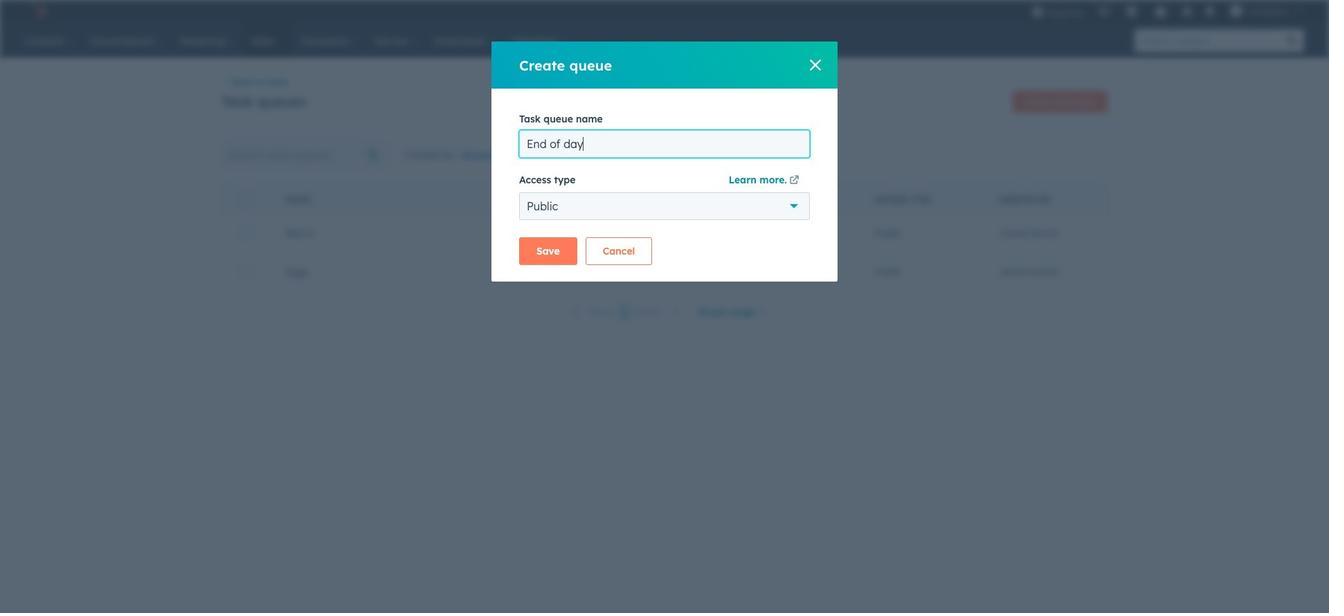 Task type: describe. For each thing, give the bounding box(es) containing it.
link opens in a new window image
[[790, 176, 800, 186]]

pagination navigation
[[564, 303, 690, 321]]



Task type: vqa. For each thing, say whether or not it's contained in the screenshot.
SEARCH HUBSPOT search field
yes



Task type: locate. For each thing, give the bounding box(es) containing it.
None text field
[[519, 130, 810, 158]]

Search HubSpot search field
[[1135, 29, 1281, 53]]

link opens in a new window image
[[790, 173, 800, 190]]

menu
[[1025, 0, 1313, 22]]

marketplaces image
[[1126, 6, 1138, 19]]

jacob simon image
[[1231, 5, 1243, 17]]

Search task queues search field
[[222, 142, 390, 169]]

banner
[[222, 87, 1108, 113]]

close image
[[810, 60, 821, 71]]



